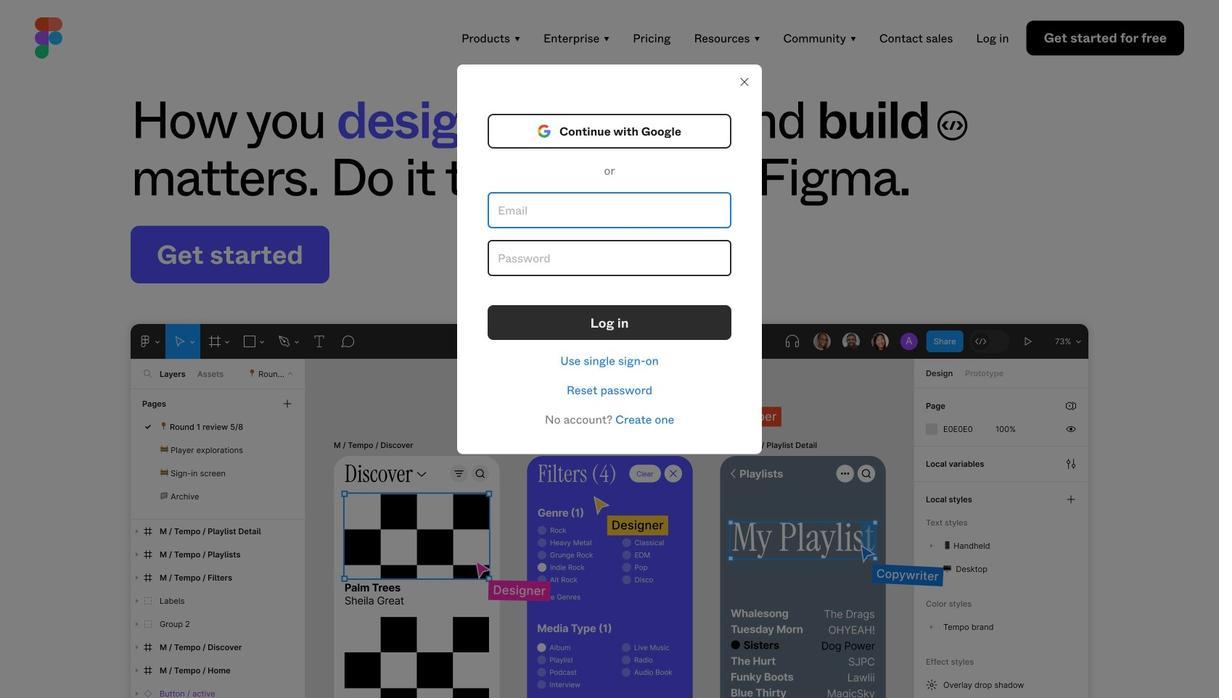 Task type: vqa. For each thing, say whether or not it's contained in the screenshot.
the Cursors labeled as various roles interact in three views of Figma: design, FigJam, and Dev Mode 'image'
yes



Task type: describe. For each thing, give the bounding box(es) containing it.
how you design, align, and build matters. do it together with figma. element
[[131, 94, 1045, 209]]



Task type: locate. For each thing, give the bounding box(es) containing it.
homepage image
[[35, 17, 62, 59]]

cursors labeled as various roles interact in three views of figma: design, figjam, and dev mode image
[[131, 324, 1089, 699]]



